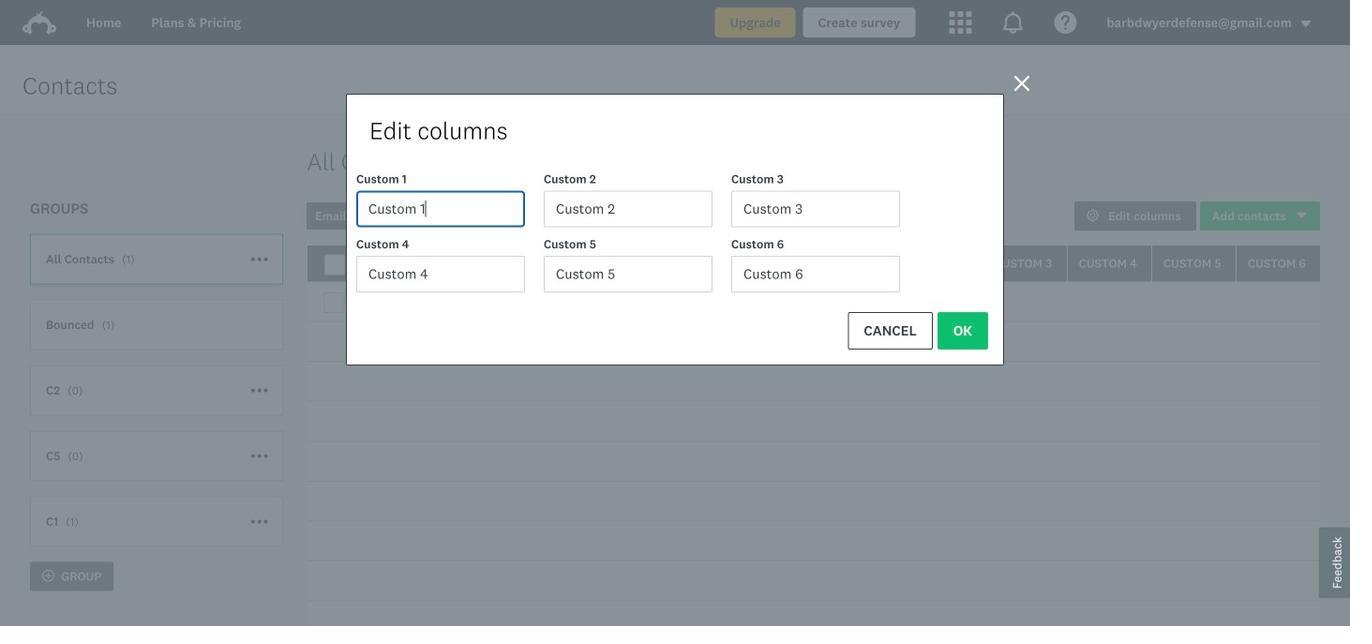 Task type: describe. For each thing, give the bounding box(es) containing it.
1 products icon image from the left
[[949, 11, 972, 34]]

help icon image
[[1054, 11, 1077, 34]]



Task type: vqa. For each thing, say whether or not it's contained in the screenshot.
DocumentClone image
no



Task type: locate. For each thing, give the bounding box(es) containing it.
Starts with... text field
[[498, 202, 667, 231]]

products icon image
[[949, 11, 972, 34], [1002, 11, 1024, 34]]

1 horizontal spatial products icon image
[[1002, 11, 1024, 34]]

0 horizontal spatial products icon image
[[949, 11, 972, 34]]

None text field
[[356, 191, 525, 227], [731, 256, 900, 293], [356, 191, 525, 227], [731, 256, 900, 293]]

None text field
[[544, 191, 713, 227], [731, 191, 900, 227], [356, 256, 525, 293], [544, 256, 713, 293], [544, 191, 713, 227], [731, 191, 900, 227], [356, 256, 525, 293], [544, 256, 713, 293]]

surveymonkey logo image
[[23, 11, 56, 35]]

2 products icon image from the left
[[1002, 11, 1024, 34]]



